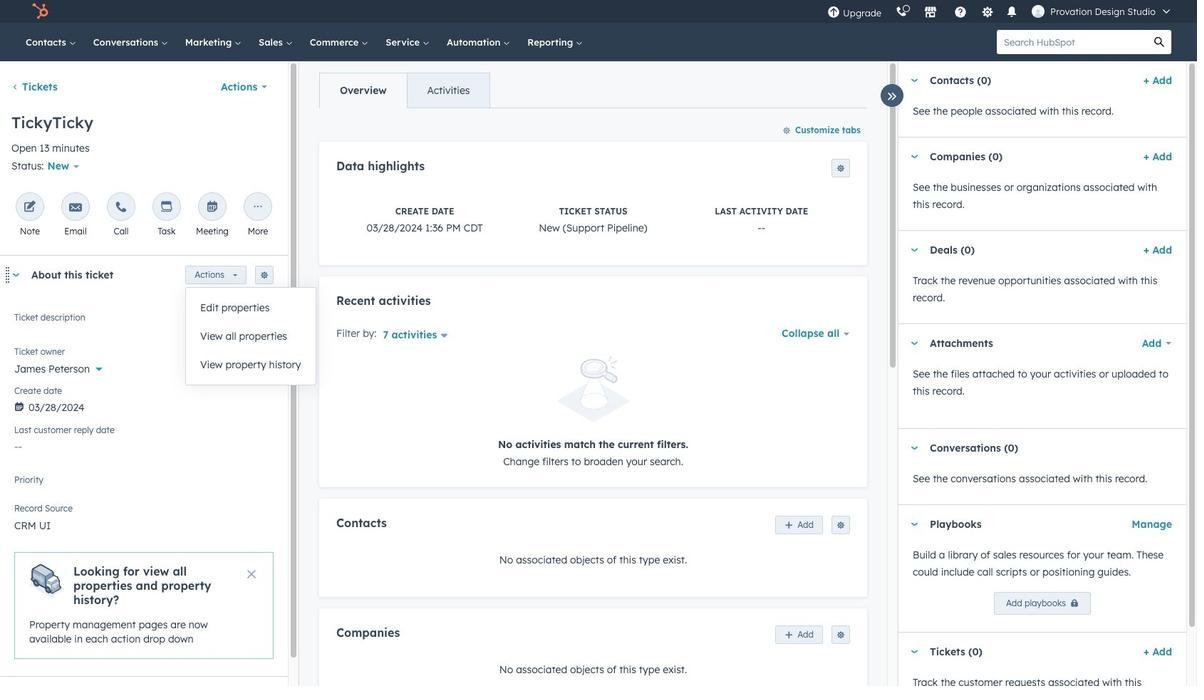 Task type: vqa. For each thing, say whether or not it's contained in the screenshot.
Low Popup Button
no



Task type: locate. For each thing, give the bounding box(es) containing it.
close image
[[247, 570, 256, 579]]

more image
[[252, 201, 264, 215]]

2 vertical spatial caret image
[[910, 650, 919, 654]]

0 horizontal spatial alert
[[14, 553, 274, 659]]

caret image
[[910, 79, 919, 82], [910, 155, 919, 159], [11, 274, 20, 277], [910, 446, 919, 450], [910, 523, 919, 526]]

navigation
[[319, 73, 491, 108]]

caret image
[[910, 248, 919, 252], [910, 342, 919, 345], [910, 650, 919, 654]]

alert
[[336, 357, 850, 470], [14, 553, 274, 659]]

2 caret image from the top
[[910, 342, 919, 345]]

manage card settings image
[[260, 272, 269, 280]]

note image
[[24, 201, 36, 215]]

1 horizontal spatial alert
[[336, 357, 850, 470]]

task image
[[160, 201, 173, 215]]

call image
[[115, 201, 128, 215]]

1 vertical spatial caret image
[[910, 342, 919, 345]]

None text field
[[14, 310, 274, 339]]

menu
[[820, 0, 1180, 23]]

0 vertical spatial alert
[[336, 357, 850, 470]]

0 vertical spatial caret image
[[910, 248, 919, 252]]

Search HubSpot search field
[[997, 30, 1147, 54]]

MM/DD/YYYY text field
[[14, 394, 274, 417]]

-- text field
[[14, 434, 274, 456]]



Task type: describe. For each thing, give the bounding box(es) containing it.
1 vertical spatial alert
[[14, 553, 274, 659]]

meeting image
[[206, 201, 219, 215]]

marketplaces image
[[924, 6, 937, 19]]

email image
[[69, 201, 82, 215]]

3 caret image from the top
[[910, 650, 919, 654]]

1 caret image from the top
[[910, 248, 919, 252]]

james peterson image
[[1032, 5, 1045, 18]]



